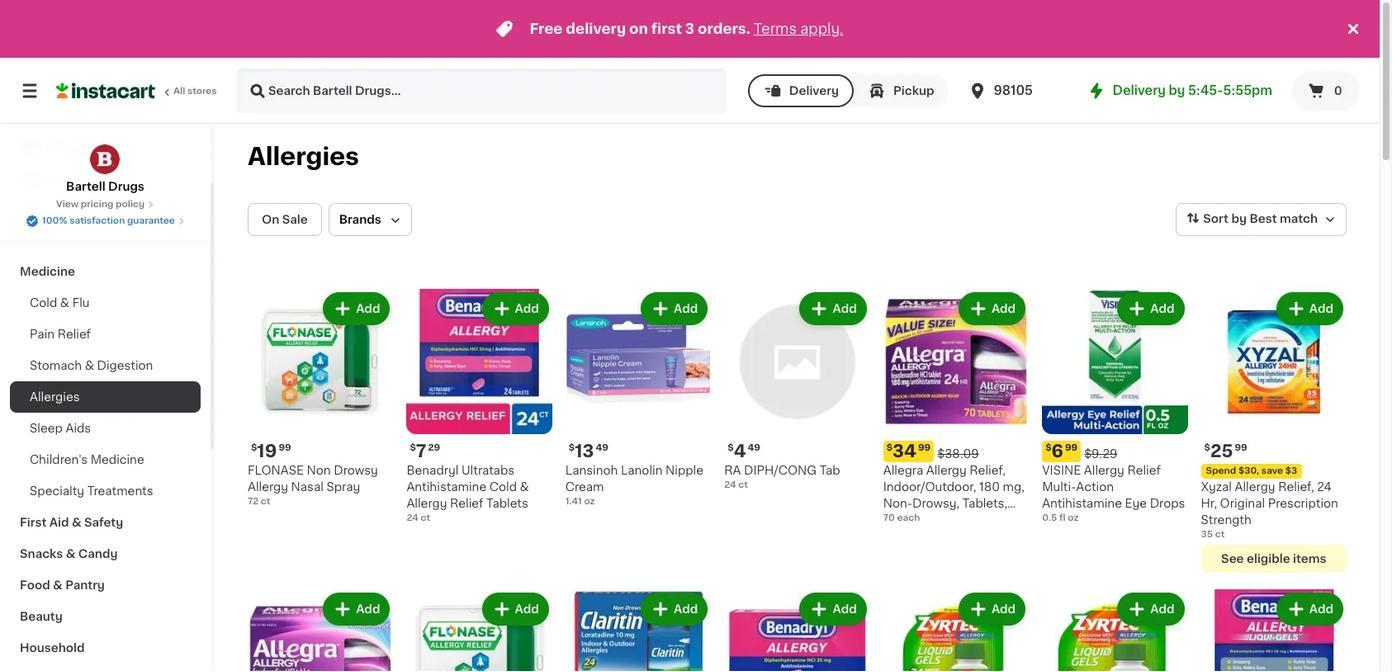 Task type: locate. For each thing, give the bounding box(es) containing it.
ct inside flonase non drowsy allergy nasal spray 72 ct
[[261, 497, 270, 507]]

24 down benadryl
[[407, 514, 419, 523]]

bartell drugs logo image
[[90, 144, 121, 175]]

99 inside "$ 25 99"
[[1235, 444, 1248, 453]]

99 right 19
[[279, 444, 291, 453]]

0 horizontal spatial 24
[[407, 514, 419, 523]]

all stores
[[173, 87, 217, 96]]

antihistamine
[[407, 482, 487, 493], [1042, 498, 1122, 510]]

$ inside "$ 25 99"
[[1204, 444, 1211, 453]]

best
[[1250, 213, 1277, 225]]

$ for 13
[[569, 444, 575, 453]]

1 horizontal spatial 49
[[748, 444, 761, 453]]

99 for 19
[[279, 444, 291, 453]]

relief right pain
[[58, 329, 91, 340]]

items
[[1293, 554, 1327, 565]]

0 vertical spatial relief
[[58, 329, 91, 340]]

$3
[[1286, 467, 1298, 476]]

non
[[307, 465, 331, 477]]

delivery for delivery
[[789, 85, 839, 97]]

0 vertical spatial oz
[[584, 498, 595, 507]]

by for delivery
[[1169, 84, 1185, 97]]

pickup
[[894, 85, 934, 97]]

relief, inside xyzal allergy relief, 24 hr, original prescription strength 35 ct
[[1278, 482, 1314, 493]]

1 horizontal spatial 24
[[724, 481, 736, 490]]

24 down ra
[[724, 481, 736, 490]]

3 99 from the left
[[918, 444, 931, 453]]

$ inside $ 6 99
[[1046, 444, 1052, 453]]

34
[[893, 443, 917, 460]]

cold & flu link
[[10, 287, 201, 319]]

$ up the flonase
[[251, 444, 257, 453]]

70
[[883, 514, 895, 523]]

0 horizontal spatial relief,
[[970, 465, 1006, 477]]

0 horizontal spatial relief
[[58, 329, 91, 340]]

relief
[[58, 329, 91, 340], [1128, 465, 1161, 477], [450, 498, 484, 510]]

49
[[748, 444, 761, 453], [596, 444, 609, 453]]

& left flu
[[60, 297, 69, 309]]

6
[[1052, 443, 1064, 460]]

by left 5:45-
[[1169, 84, 1185, 97]]

buy it again
[[46, 174, 116, 186]]

delivery down apply.
[[789, 85, 839, 97]]

99 for 25
[[1235, 444, 1248, 453]]

$ up spend
[[1204, 444, 1211, 453]]

medicine up cold & flu
[[20, 266, 75, 277]]

by right sort
[[1232, 213, 1247, 225]]

drugs
[[108, 181, 144, 192]]

None search field
[[236, 68, 727, 114]]

terms apply. link
[[754, 22, 844, 36]]

$ inside '$ 4 49'
[[728, 444, 734, 453]]

99 for 34
[[918, 444, 931, 453]]

allegra allergy relief, indoor/outdoor, 180 mg, non-drowsy, tablets, value size
[[883, 465, 1025, 526]]

1 vertical spatial antihistamine
[[1042, 498, 1122, 510]]

shop link
[[10, 130, 201, 164]]

strength
[[1201, 515, 1252, 526]]

$ up allegra
[[887, 444, 893, 453]]

$38.09
[[937, 449, 979, 460]]

each
[[897, 514, 920, 523]]

$ inside $ 7 29
[[410, 444, 416, 453]]

49 right 4
[[748, 444, 761, 453]]

pickup button
[[854, 74, 948, 107]]

1.41
[[566, 498, 582, 507]]

99 right 25
[[1235, 444, 1248, 453]]

oz inside visine allergy relief multi-action antihistamine eye drops 0.5 fl oz
[[1068, 514, 1079, 523]]

allergies up sale
[[248, 145, 359, 168]]

1 $ from the left
[[251, 444, 257, 453]]

allergy inside visine allergy relief multi-action antihistamine eye drops 0.5 fl oz
[[1084, 465, 1125, 477]]

1 vertical spatial cold
[[490, 482, 517, 493]]

2 49 from the left
[[596, 444, 609, 453]]

ct down benadryl
[[421, 514, 430, 523]]

& left candy
[[66, 548, 75, 560]]

& for candy
[[66, 548, 75, 560]]

oz right fl
[[1068, 514, 1079, 523]]

$30,
[[1239, 467, 1260, 476]]

& right the aid
[[72, 517, 81, 529]]

delivery for delivery by 5:45-5:55pm
[[1113, 84, 1166, 97]]

&
[[60, 297, 69, 309], [85, 360, 94, 372], [520, 482, 529, 493], [72, 517, 81, 529], [66, 548, 75, 560], [53, 580, 63, 591]]

0 vertical spatial medicine
[[20, 266, 75, 277]]

stomach & digestion link
[[10, 350, 201, 382]]

pricing
[[81, 200, 113, 209]]

beauty link
[[10, 601, 201, 633]]

1 vertical spatial oz
[[1068, 514, 1079, 523]]

0 horizontal spatial oz
[[584, 498, 595, 507]]

relief, down $3
[[1278, 482, 1314, 493]]

2 horizontal spatial 24
[[1317, 482, 1332, 493]]

99 right 34
[[918, 444, 931, 453]]

99
[[279, 444, 291, 453], [1065, 444, 1078, 453], [918, 444, 931, 453], [1235, 444, 1248, 453]]

4 $ from the left
[[1046, 444, 1052, 453]]

0 vertical spatial by
[[1169, 84, 1185, 97]]

it
[[72, 174, 81, 186]]

$ inside $ 13 49
[[569, 444, 575, 453]]

4
[[734, 443, 746, 460]]

$9.29
[[1084, 449, 1118, 460]]

70 each
[[883, 514, 920, 523]]

antihistamine down benadryl
[[407, 482, 487, 493]]

antihistamine down action
[[1042, 498, 1122, 510]]

household
[[20, 642, 85, 654]]

delivery
[[1113, 84, 1166, 97], [789, 85, 839, 97]]

$6.99 original price: $9.29 element
[[1042, 441, 1188, 463]]

delivery inside button
[[789, 85, 839, 97]]

49 inside '$ 4 49'
[[748, 444, 761, 453]]

& for digestion
[[85, 360, 94, 372]]

relief,
[[970, 465, 1006, 477], [1278, 482, 1314, 493]]

allergy down benadryl
[[407, 498, 447, 510]]

$34.99 original price: $38.09 element
[[883, 441, 1029, 463]]

1 horizontal spatial allergies
[[248, 145, 359, 168]]

0 horizontal spatial medicine
[[20, 266, 75, 277]]

& right stomach
[[85, 360, 94, 372]]

stores
[[187, 87, 217, 96]]

0 horizontal spatial antihistamine
[[407, 482, 487, 493]]

product group
[[248, 289, 393, 509], [407, 289, 552, 526], [566, 289, 711, 509], [724, 289, 870, 493], [883, 289, 1029, 526], [1042, 289, 1188, 526], [1201, 289, 1347, 573], [248, 590, 393, 671], [407, 590, 552, 671], [566, 590, 711, 671], [724, 590, 870, 671], [883, 590, 1029, 671], [1042, 590, 1188, 671], [1201, 590, 1347, 671]]

& right food
[[53, 580, 63, 591]]

24 for spend $30, save $3
[[1317, 482, 1332, 493]]

add
[[356, 303, 380, 315], [515, 303, 539, 315], [674, 303, 698, 315], [833, 303, 857, 315], [992, 303, 1016, 315], [1151, 303, 1175, 315], [1310, 303, 1334, 315], [356, 604, 380, 616], [515, 604, 539, 616], [674, 604, 698, 616], [833, 604, 857, 616], [992, 604, 1016, 616], [1151, 604, 1175, 616], [1310, 604, 1334, 616]]

allergy down spend $30, save $3 at the right bottom
[[1235, 482, 1276, 493]]

1 vertical spatial allergies
[[30, 391, 80, 403]]

1 49 from the left
[[748, 444, 761, 453]]

$ inside $ 19 99
[[251, 444, 257, 453]]

24 inside ra diph/cong tab 24 ct
[[724, 481, 736, 490]]

medicine up the treatments
[[91, 454, 144, 466]]

1 horizontal spatial cold
[[490, 482, 517, 493]]

value
[[883, 515, 915, 526]]

$ up lansinoh
[[569, 444, 575, 453]]

allergy inside the allegra allergy relief, indoor/outdoor, 180 mg, non-drowsy, tablets, value size
[[926, 465, 967, 477]]

free delivery on first 3 orders. terms apply.
[[530, 22, 844, 36]]

allergy down $9.29
[[1084, 465, 1125, 477]]

allergy inside xyzal allergy relief, 24 hr, original prescription strength 35 ct
[[1235, 482, 1276, 493]]

0 vertical spatial relief,
[[970, 465, 1006, 477]]

allergy down $38.09
[[926, 465, 967, 477]]

candy
[[78, 548, 118, 560]]

relief up eye
[[1128, 465, 1161, 477]]

aid
[[49, 517, 69, 529]]

1 horizontal spatial relief
[[450, 498, 484, 510]]

relief, up 180
[[970, 465, 1006, 477]]

35
[[1201, 531, 1213, 540]]

cold
[[30, 297, 57, 309], [490, 482, 517, 493]]

0 horizontal spatial delivery
[[789, 85, 839, 97]]

99 right 6
[[1065, 444, 1078, 453]]

0 horizontal spatial 49
[[596, 444, 609, 453]]

allergy inside flonase non drowsy allergy nasal spray 72 ct
[[248, 482, 288, 493]]

0 vertical spatial cold
[[30, 297, 57, 309]]

0 vertical spatial antihistamine
[[407, 482, 487, 493]]

2 $ from the left
[[410, 444, 416, 453]]

relief, inside the allegra allergy relief, indoor/outdoor, 180 mg, non-drowsy, tablets, value size
[[970, 465, 1006, 477]]

save
[[1262, 467, 1283, 476]]

1 horizontal spatial antihistamine
[[1042, 498, 1122, 510]]

instacart logo image
[[56, 81, 155, 101]]

99 inside $ 19 99
[[279, 444, 291, 453]]

99 inside $ 6 99
[[1065, 444, 1078, 453]]

add button
[[325, 294, 388, 324], [484, 294, 547, 324], [643, 294, 706, 324], [801, 294, 865, 324], [960, 294, 1024, 324], [1119, 294, 1183, 324], [1278, 294, 1342, 324], [325, 595, 388, 625], [484, 595, 547, 625], [643, 595, 706, 625], [801, 595, 865, 625], [960, 595, 1024, 625], [1119, 595, 1183, 625], [1278, 595, 1342, 625]]

relief inside benadryl ultratabs antihistamine cold & allergy relief tablets 24 ct
[[450, 498, 484, 510]]

spray
[[327, 482, 360, 493]]

5 $ from the left
[[569, 444, 575, 453]]

1 horizontal spatial by
[[1232, 213, 1247, 225]]

& up tablets
[[520, 482, 529, 493]]

allergy down the flonase
[[248, 482, 288, 493]]

cold up pain
[[30, 297, 57, 309]]

bartell drugs
[[66, 181, 144, 192]]

delivery
[[566, 22, 626, 36]]

0 horizontal spatial by
[[1169, 84, 1185, 97]]

lists link
[[10, 197, 201, 230]]

& inside benadryl ultratabs antihistamine cold & allergy relief tablets 24 ct
[[520, 482, 529, 493]]

1 vertical spatial medicine
[[91, 454, 144, 466]]

49 right "13"
[[596, 444, 609, 453]]

cold up tablets
[[490, 482, 517, 493]]

$ 6 99
[[1046, 443, 1078, 460]]

1 99 from the left
[[279, 444, 291, 453]]

pantry
[[65, 580, 105, 591]]

3
[[685, 22, 695, 36]]

24 inside xyzal allergy relief, 24 hr, original prescription strength 35 ct
[[1317, 482, 1332, 493]]

first
[[20, 517, 47, 529]]

snacks & candy link
[[10, 538, 201, 570]]

1 vertical spatial relief
[[1128, 465, 1161, 477]]

$ up ra
[[728, 444, 734, 453]]

$ inside $ 34 99
[[887, 444, 893, 453]]

& inside 'link'
[[66, 548, 75, 560]]

allergies down stomach
[[30, 391, 80, 403]]

13
[[575, 443, 594, 460]]

2 99 from the left
[[1065, 444, 1078, 453]]

$ up visine
[[1046, 444, 1052, 453]]

$ left the 29
[[410, 444, 416, 453]]

sleep aids
[[30, 423, 91, 434]]

oz down cream
[[584, 498, 595, 507]]

49 for 4
[[748, 444, 761, 453]]

stomach & digestion
[[30, 360, 153, 372]]

ct inside xyzal allergy relief, 24 hr, original prescription strength 35 ct
[[1215, 531, 1225, 540]]

100%
[[42, 216, 67, 225]]

by inside field
[[1232, 213, 1247, 225]]

allergy for visine
[[1084, 465, 1125, 477]]

98105 button
[[967, 68, 1067, 114]]

4 99 from the left
[[1235, 444, 1248, 453]]

0.5
[[1042, 514, 1057, 523]]

nipple
[[666, 465, 704, 477]]

lansinoh
[[566, 465, 618, 477]]

99 inside $ 34 99
[[918, 444, 931, 453]]

sleep aids link
[[10, 413, 201, 444]]

1 horizontal spatial delivery
[[1113, 84, 1166, 97]]

first
[[651, 22, 682, 36]]

2 horizontal spatial relief
[[1128, 465, 1161, 477]]

100% satisfaction guarantee button
[[26, 211, 185, 228]]

children's
[[30, 454, 88, 466]]

delivery left 5:45-
[[1113, 84, 1166, 97]]

ct right 72
[[261, 497, 270, 507]]

1 horizontal spatial oz
[[1068, 514, 1079, 523]]

& inside "link"
[[60, 297, 69, 309]]

food & pantry
[[20, 580, 105, 591]]

1 horizontal spatial medicine
[[91, 454, 144, 466]]

1 vertical spatial by
[[1232, 213, 1247, 225]]

relief inside visine allergy relief multi-action antihistamine eye drops 0.5 fl oz
[[1128, 465, 1161, 477]]

pain
[[30, 329, 55, 340]]

24 up prescription
[[1317, 482, 1332, 493]]

1 horizontal spatial relief,
[[1278, 482, 1314, 493]]

allergy for xyzal
[[1235, 482, 1276, 493]]

spend
[[1206, 467, 1236, 476]]

diph/cong
[[744, 465, 817, 477]]

2 vertical spatial relief
[[450, 498, 484, 510]]

6 $ from the left
[[887, 444, 893, 453]]

medicine inside children's medicine link
[[91, 454, 144, 466]]

specialty treatments
[[30, 486, 153, 497]]

pain relief
[[30, 329, 91, 340]]

antihistamine inside benadryl ultratabs antihistamine cold & allergy relief tablets 24 ct
[[407, 482, 487, 493]]

product group containing 6
[[1042, 289, 1188, 526]]

$ for 4
[[728, 444, 734, 453]]

allegra
[[883, 465, 923, 477]]

7 $ from the left
[[1204, 444, 1211, 453]]

relief down ultratabs
[[450, 498, 484, 510]]

0 horizontal spatial cold
[[30, 297, 57, 309]]

pain relief link
[[10, 319, 201, 350]]

ct down ra
[[739, 481, 748, 490]]

allergy inside benadryl ultratabs antihistamine cold & allergy relief tablets 24 ct
[[407, 498, 447, 510]]

ct right 35 at the right bottom of page
[[1215, 531, 1225, 540]]

49 inside $ 13 49
[[596, 444, 609, 453]]

$ 25 99
[[1204, 443, 1248, 460]]

bartell drugs link
[[66, 144, 144, 195]]

3 $ from the left
[[728, 444, 734, 453]]

1 vertical spatial relief,
[[1278, 482, 1314, 493]]

24 for 4
[[724, 481, 736, 490]]



Task type: describe. For each thing, give the bounding box(es) containing it.
xyzal
[[1201, 482, 1232, 493]]

ct inside benadryl ultratabs antihistamine cold & allergy relief tablets 24 ct
[[421, 514, 430, 523]]

antihistamine inside visine allergy relief multi-action antihistamine eye drops 0.5 fl oz
[[1042, 498, 1122, 510]]

snacks & candy
[[20, 548, 118, 560]]

ct inside ra diph/cong tab 24 ct
[[739, 481, 748, 490]]

benadryl
[[407, 465, 459, 477]]

brands button
[[328, 203, 412, 236]]

product group containing 4
[[724, 289, 870, 493]]

on
[[629, 22, 648, 36]]

product group containing 34
[[883, 289, 1029, 526]]

prescription
[[1268, 498, 1339, 510]]

49 for 13
[[596, 444, 609, 453]]

0 horizontal spatial allergies
[[30, 391, 80, 403]]

visine allergy relief multi-action antihistamine eye drops 0.5 fl oz
[[1042, 465, 1185, 523]]

25
[[1211, 443, 1233, 460]]

flu
[[72, 297, 90, 309]]

5:55pm
[[1224, 84, 1273, 97]]

99 for 6
[[1065, 444, 1078, 453]]

72
[[248, 497, 259, 507]]

allergy for allegra
[[926, 465, 967, 477]]

product group containing 7
[[407, 289, 552, 526]]

all
[[173, 87, 185, 96]]

drowsy
[[334, 465, 378, 477]]

food & pantry link
[[10, 570, 201, 601]]

buy it again link
[[10, 164, 201, 197]]

cold inside benadryl ultratabs antihistamine cold & allergy relief tablets 24 ct
[[490, 482, 517, 493]]

nasal
[[291, 482, 324, 493]]

view pricing policy
[[56, 200, 145, 209]]

original
[[1220, 498, 1265, 510]]

see eligible items button
[[1201, 545, 1347, 573]]

drops
[[1150, 498, 1185, 510]]

medicine inside medicine 'link'
[[20, 266, 75, 277]]

Best match Sort by field
[[1176, 203, 1347, 236]]

view pricing policy link
[[56, 198, 155, 211]]

service type group
[[748, 74, 948, 107]]

limited time offer region
[[0, 0, 1344, 58]]

multi-
[[1042, 482, 1076, 493]]

allergies link
[[10, 382, 201, 413]]

ra diph/cong tab 24 ct
[[724, 465, 840, 490]]

visine
[[1042, 465, 1081, 477]]

see eligible items
[[1221, 554, 1327, 565]]

$ for 6
[[1046, 444, 1052, 453]]

7
[[416, 443, 426, 460]]

terms
[[754, 22, 797, 36]]

specialty treatments link
[[10, 476, 201, 507]]

oz inside lansinoh lanolin nipple cream 1.41 oz
[[584, 498, 595, 507]]

satisfaction
[[69, 216, 125, 225]]

ra
[[724, 465, 741, 477]]

24 inside benadryl ultratabs antihistamine cold & allergy relief tablets 24 ct
[[407, 514, 419, 523]]

$ 13 49
[[569, 443, 609, 460]]

cold inside "link"
[[30, 297, 57, 309]]

product group containing 13
[[566, 289, 711, 509]]

delivery by 5:45-5:55pm
[[1113, 84, 1273, 97]]

food
[[20, 580, 50, 591]]

mg,
[[1003, 482, 1025, 493]]

& for pantry
[[53, 580, 63, 591]]

on
[[262, 214, 279, 225]]

household link
[[10, 633, 201, 664]]

tablets,
[[963, 498, 1008, 510]]

& for flu
[[60, 297, 69, 309]]

cream
[[566, 482, 604, 493]]

by for sort
[[1232, 213, 1247, 225]]

$ 7 29
[[410, 443, 440, 460]]

brands
[[339, 214, 381, 225]]

policy
[[116, 200, 145, 209]]

see
[[1221, 554, 1244, 565]]

first aid & safety link
[[10, 507, 201, 538]]

5:45-
[[1188, 84, 1224, 97]]

size
[[918, 515, 942, 526]]

guarantee
[[127, 216, 175, 225]]

0
[[1334, 85, 1342, 97]]

eligible
[[1247, 554, 1290, 565]]

children's medicine
[[30, 454, 144, 466]]

$ 19 99
[[251, 443, 291, 460]]

delivery by 5:45-5:55pm link
[[1086, 81, 1273, 101]]

$ 4 49
[[728, 443, 761, 460]]

action
[[1076, 482, 1114, 493]]

free
[[530, 22, 563, 36]]

ultratabs
[[462, 465, 515, 477]]

xyzal allergy relief, 24 hr, original prescription strength 35 ct
[[1201, 482, 1339, 540]]

on sale
[[262, 214, 308, 225]]

$ for 25
[[1204, 444, 1211, 453]]

relief, for 24
[[1278, 482, 1314, 493]]

0 vertical spatial allergies
[[248, 145, 359, 168]]

$ for 7
[[410, 444, 416, 453]]

98105
[[994, 84, 1033, 97]]

specialty
[[30, 486, 84, 497]]

orders.
[[698, 22, 751, 36]]

bartell
[[66, 181, 105, 192]]

digestion
[[97, 360, 153, 372]]

$ for 34
[[887, 444, 893, 453]]

snacks
[[20, 548, 63, 560]]

180
[[979, 482, 1000, 493]]

0 button
[[1292, 71, 1360, 111]]

buy
[[46, 174, 70, 186]]

shop
[[46, 141, 77, 153]]

$ for 19
[[251, 444, 257, 453]]

benadryl ultratabs antihistamine cold & allergy relief tablets 24 ct
[[407, 465, 529, 523]]

hr,
[[1201, 498, 1217, 510]]

relief, for indoor/outdoor,
[[970, 465, 1006, 477]]

product group containing 25
[[1201, 289, 1347, 573]]

Search field
[[238, 69, 725, 112]]

product group containing 19
[[248, 289, 393, 509]]

spend $30, save $3
[[1206, 467, 1298, 476]]

on sale button
[[248, 203, 322, 236]]

tab
[[820, 465, 840, 477]]

medicine link
[[10, 256, 201, 287]]

indoor/outdoor,
[[883, 482, 976, 493]]

first aid & safety
[[20, 517, 123, 529]]



Task type: vqa. For each thing, say whether or not it's contained in the screenshot.


